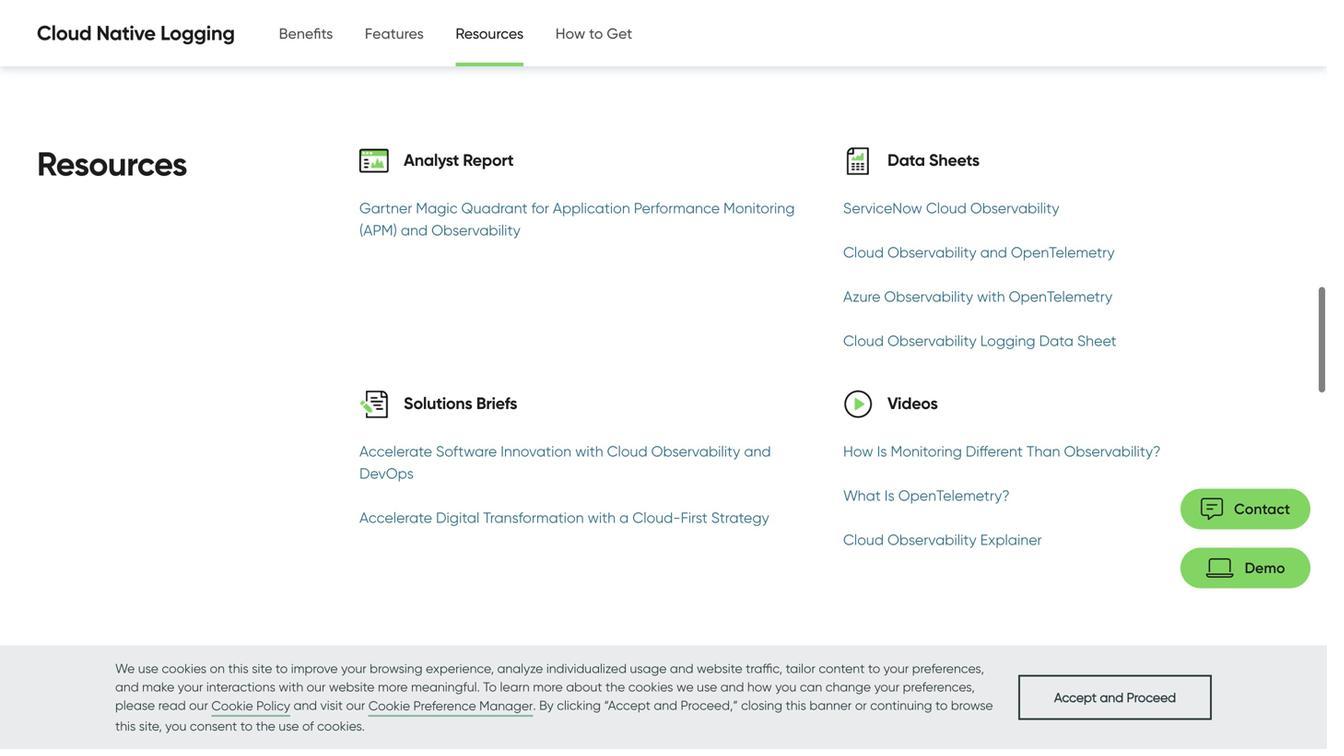 Task type: vqa. For each thing, say whether or not it's contained in the screenshot.
MENU BAR
no



Task type: describe. For each thing, give the bounding box(es) containing it.
site
[[252, 661, 272, 677]]

accept
[[1055, 690, 1097, 706]]

2 horizontal spatial this
[[786, 698, 807, 714]]

we
[[677, 679, 694, 695]]

"accept
[[604, 698, 651, 714]]

.
[[533, 698, 536, 714]]

proceed
[[1127, 690, 1177, 706]]

or
[[855, 698, 867, 714]]

content
[[819, 661, 865, 677]]

we
[[115, 661, 135, 677]]

of
[[302, 719, 314, 734]]

and left 'how'
[[721, 679, 744, 695]]

site,
[[139, 719, 162, 734]]

cookie policy and visit our cookie preference manager
[[211, 698, 533, 714]]

browse
[[951, 698, 994, 714]]

cookies.
[[317, 719, 365, 734]]

0 vertical spatial preferences,
[[913, 661, 985, 677]]

continuing
[[871, 698, 933, 714]]

browsing
[[370, 661, 423, 677]]

can
[[800, 679, 823, 695]]

you inside . by clicking "accept and proceed," closing this banner or continuing to browse this site, you consent to the use of cookies.
[[165, 719, 187, 734]]

2 more from the left
[[533, 679, 563, 695]]

to left browse
[[936, 698, 948, 714]]

and inside . by clicking "accept and proceed," closing this banner or continuing to browse this site, you consent to the use of cookies.
[[654, 698, 678, 714]]

analyze
[[497, 661, 543, 677]]

1 vertical spatial cookies
[[629, 679, 673, 695]]

cookie policy link
[[211, 697, 290, 717]]

and down we
[[115, 679, 139, 695]]

consent
[[190, 719, 237, 734]]

interactions
[[206, 679, 276, 695]]

you inside we use cookies on this site to improve your browsing experience, analyze individualized usage and website traffic, tailor content to your preferences, and make your interactions with our website more meaningful. to learn more about the cookies we use and how you can change your preferences, please read our
[[776, 679, 797, 695]]

read
[[158, 698, 186, 714]]

by
[[539, 698, 554, 714]]

to
[[483, 679, 497, 695]]

the inside we use cookies on this site to improve your browsing experience, analyze individualized usage and website traffic, tailor content to your preferences, and make your interactions with our website more meaningful. to learn more about the cookies we use and how you can change your preferences, please read our
[[606, 679, 625, 695]]

closing
[[741, 698, 783, 714]]

preference
[[414, 698, 476, 714]]

we use cookies on this site to improve your browsing experience, analyze individualized usage and website traffic, tailor content to your preferences, and make your interactions with our website more meaningful. to learn more about the cookies we use and how you can change your preferences, please read our
[[115, 661, 985, 714]]

the inside . by clicking "accept and proceed," closing this banner or continuing to browse this site, you consent to the use of cookies.
[[256, 719, 276, 734]]

banner
[[810, 698, 852, 714]]

and up the we
[[670, 661, 694, 677]]

meaningful.
[[411, 679, 480, 695]]

accept and proceed
[[1055, 690, 1177, 706]]

proceed,"
[[681, 698, 738, 714]]

traffic,
[[746, 661, 783, 677]]

visit
[[320, 698, 343, 714]]

to down cookie policy link
[[240, 719, 253, 734]]

to right site
[[276, 661, 288, 677]]

please
[[115, 698, 155, 714]]



Task type: locate. For each thing, give the bounding box(es) containing it.
with
[[279, 679, 303, 695]]

usage
[[630, 661, 667, 677]]

0 horizontal spatial our
[[189, 698, 208, 714]]

manager
[[480, 698, 533, 714]]

1 horizontal spatial the
[[606, 679, 625, 695]]

0 horizontal spatial more
[[378, 679, 408, 695]]

0 horizontal spatial use
[[138, 661, 159, 677]]

our up consent
[[189, 698, 208, 714]]

you down read
[[165, 719, 187, 734]]

this down 'can' at the right
[[786, 698, 807, 714]]

1 horizontal spatial cookies
[[629, 679, 673, 695]]

use
[[138, 661, 159, 677], [697, 679, 718, 695], [279, 719, 299, 734]]

experience,
[[426, 661, 494, 677]]

1 horizontal spatial use
[[279, 719, 299, 734]]

cookie
[[211, 698, 253, 714], [369, 698, 410, 714]]

0 vertical spatial website
[[697, 661, 743, 677]]

1 horizontal spatial more
[[533, 679, 563, 695]]

1 more from the left
[[378, 679, 408, 695]]

use left of
[[279, 719, 299, 734]]

0 vertical spatial the
[[606, 679, 625, 695]]

cookies down usage
[[629, 679, 673, 695]]

cookies up make
[[162, 661, 207, 677]]

1 vertical spatial the
[[256, 719, 276, 734]]

our down improve
[[307, 679, 326, 695]]

2 vertical spatial use
[[279, 719, 299, 734]]

and right accept
[[1100, 690, 1124, 706]]

cookie preference manager link
[[369, 697, 533, 717]]

this down "please"
[[115, 719, 136, 734]]

website up 'proceed,"'
[[697, 661, 743, 677]]

to up change
[[868, 661, 881, 677]]

our inside cookie policy and visit our cookie preference manager
[[346, 698, 365, 714]]

1 vertical spatial preferences,
[[903, 679, 975, 695]]

. by clicking "accept and proceed," closing this banner or continuing to browse this site, you consent to the use of cookies.
[[115, 698, 994, 734]]

and inside "button"
[[1100, 690, 1124, 706]]

1 vertical spatial website
[[329, 679, 375, 695]]

about
[[566, 679, 603, 695]]

1 horizontal spatial this
[[228, 661, 249, 677]]

1 vertical spatial you
[[165, 719, 187, 734]]

cookie down interactions
[[211, 698, 253, 714]]

you down "tailor"
[[776, 679, 797, 695]]

the
[[606, 679, 625, 695], [256, 719, 276, 734]]

0 horizontal spatial this
[[115, 719, 136, 734]]

accept and proceed button
[[1019, 675, 1212, 720]]

0 horizontal spatial cookie
[[211, 698, 253, 714]]

use up make
[[138, 661, 159, 677]]

this
[[228, 661, 249, 677], [786, 698, 807, 714], [115, 719, 136, 734]]

use up 'proceed,"'
[[697, 679, 718, 695]]

your
[[341, 661, 367, 677], [884, 661, 909, 677], [178, 679, 203, 695], [875, 679, 900, 695]]

improve
[[291, 661, 338, 677]]

and down the we
[[654, 698, 678, 714]]

2 horizontal spatial use
[[697, 679, 718, 695]]

cookie down browsing
[[369, 698, 410, 714]]

use inside . by clicking "accept and proceed," closing this banner or continuing to browse this site, you consent to the use of cookies.
[[279, 719, 299, 734]]

clicking
[[557, 698, 601, 714]]

0 vertical spatial cookies
[[162, 661, 207, 677]]

more
[[378, 679, 408, 695], [533, 679, 563, 695]]

the down policy at the left
[[256, 719, 276, 734]]

this inside we use cookies on this site to improve your browsing experience, analyze individualized usage and website traffic, tailor content to your preferences, and make your interactions with our website more meaningful. to learn more about the cookies we use and how you can change your preferences, please read our
[[228, 661, 249, 677]]

individualized
[[547, 661, 627, 677]]

1 vertical spatial this
[[786, 698, 807, 714]]

0 horizontal spatial website
[[329, 679, 375, 695]]

our right visit
[[346, 698, 365, 714]]

1 vertical spatial use
[[697, 679, 718, 695]]

0 horizontal spatial the
[[256, 719, 276, 734]]

and
[[670, 661, 694, 677], [115, 679, 139, 695], [721, 679, 744, 695], [1100, 690, 1124, 706], [294, 698, 317, 714], [654, 698, 678, 714]]

policy
[[256, 698, 290, 714]]

0 horizontal spatial cookies
[[162, 661, 207, 677]]

0 vertical spatial use
[[138, 661, 159, 677]]

1 horizontal spatial our
[[307, 679, 326, 695]]

and up of
[[294, 698, 317, 714]]

website
[[697, 661, 743, 677], [329, 679, 375, 695]]

change
[[826, 679, 871, 695]]

and inside cookie policy and visit our cookie preference manager
[[294, 698, 317, 714]]

0 horizontal spatial you
[[165, 719, 187, 734]]

more down browsing
[[378, 679, 408, 695]]

make
[[142, 679, 175, 695]]

website up visit
[[329, 679, 375, 695]]

1 horizontal spatial you
[[776, 679, 797, 695]]

this up interactions
[[228, 661, 249, 677]]

2 cookie from the left
[[369, 698, 410, 714]]

learn
[[500, 679, 530, 695]]

the up "accept
[[606, 679, 625, 695]]

0 vertical spatial you
[[776, 679, 797, 695]]

1 horizontal spatial website
[[697, 661, 743, 677]]

1 cookie from the left
[[211, 698, 253, 714]]

more up by
[[533, 679, 563, 695]]

2 horizontal spatial our
[[346, 698, 365, 714]]

preferences,
[[913, 661, 985, 677], [903, 679, 975, 695]]

our
[[307, 679, 326, 695], [189, 698, 208, 714], [346, 698, 365, 714]]

0 vertical spatial this
[[228, 661, 249, 677]]

tailor
[[786, 661, 816, 677]]

1 horizontal spatial cookie
[[369, 698, 410, 714]]

on
[[210, 661, 225, 677]]

how
[[748, 679, 772, 695]]

you
[[776, 679, 797, 695], [165, 719, 187, 734]]

2 vertical spatial this
[[115, 719, 136, 734]]

cookies
[[162, 661, 207, 677], [629, 679, 673, 695]]

to
[[276, 661, 288, 677], [868, 661, 881, 677], [936, 698, 948, 714], [240, 719, 253, 734]]



